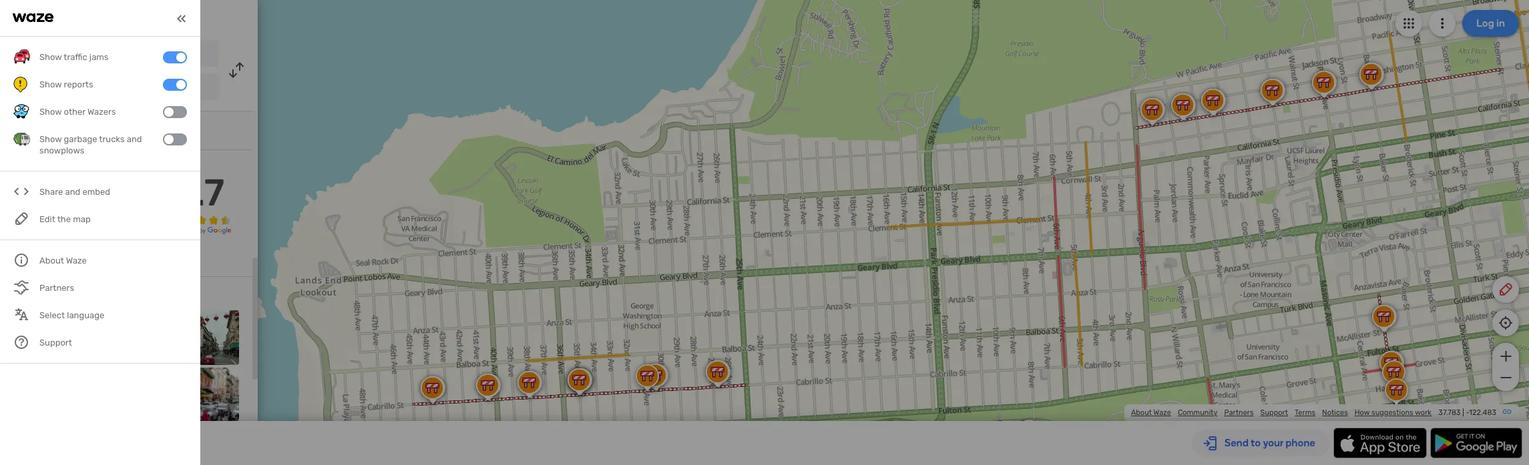 Task type: locate. For each thing, give the bounding box(es) containing it.
francisco,
[[117, 83, 155, 93]]

notices link
[[1322, 409, 1348, 417]]

community link
[[1178, 409, 1218, 417]]

directions
[[123, 11, 178, 25]]

san inside chinatown san francisco, ca, usa
[[100, 83, 115, 93]]

community
[[1178, 409, 1218, 417]]

pencil image
[[1498, 282, 1514, 298]]

1 vertical spatial san
[[100, 83, 115, 93]]

image 1 of chinatown, sf image
[[13, 311, 68, 365]]

about waze community partners support terms notices how suggestions work
[[1131, 409, 1432, 417]]

san left francisco
[[49, 49, 65, 60]]

show
[[13, 253, 37, 265]]

location image
[[13, 79, 29, 95]]

review summary
[[13, 160, 88, 172]]

4
[[13, 188, 19, 200]]

0 horizontal spatial san
[[49, 49, 65, 60]]

5
[[13, 178, 19, 189]]

share
[[39, 187, 63, 197]]

0 vertical spatial san
[[49, 49, 65, 60]]

37.783 | -122.483
[[1439, 409, 1497, 417]]

support link
[[1261, 409, 1288, 417]]

review
[[13, 160, 44, 172]]

terms
[[1295, 409, 1316, 417]]

1
[[13, 221, 17, 232]]

suggestions
[[1372, 409, 1414, 417]]

code image
[[13, 184, 30, 201]]

ca,
[[157, 83, 170, 93]]

and
[[65, 187, 80, 197]]

americanchinatown.com
[[40, 122, 148, 134]]

driving directions
[[80, 11, 178, 25]]

san left francisco, at the top left of the page
[[100, 83, 115, 93]]

zoom in image
[[1498, 349, 1514, 365]]

show reviews
[[13, 253, 73, 265]]

8 photos
[[13, 291, 52, 302]]

san
[[49, 49, 65, 60], [100, 83, 115, 93]]

8
[[13, 291, 19, 302]]

zoom out image
[[1498, 370, 1514, 386]]

1 horizontal spatial san
[[100, 83, 115, 93]]



Task type: describe. For each thing, give the bounding box(es) containing it.
image 2 of chinatown, sf image
[[70, 311, 125, 365]]

share and embed link
[[13, 179, 187, 206]]

how
[[1355, 409, 1370, 417]]

san francisco
[[49, 49, 110, 60]]

image 4 of chinatown, sf image
[[185, 311, 239, 365]]

usa
[[171, 83, 187, 93]]

partners
[[1224, 409, 1254, 417]]

support
[[1261, 409, 1288, 417]]

-
[[1466, 409, 1470, 417]]

terms link
[[1295, 409, 1316, 417]]

about
[[1131, 409, 1152, 417]]

san inside button
[[49, 49, 65, 60]]

photos
[[22, 291, 52, 302]]

link image
[[1502, 407, 1513, 417]]

image 3 of chinatown, sf image
[[128, 311, 182, 365]]

embed
[[82, 187, 110, 197]]

about waze link
[[1131, 409, 1171, 417]]

chinatown san francisco, ca, usa
[[49, 82, 187, 94]]

chinatown
[[49, 82, 96, 94]]

how suggestions work link
[[1355, 409, 1432, 417]]

image 8 of chinatown, sf image
[[185, 368, 239, 422]]

37.783
[[1439, 409, 1461, 417]]

2
[[13, 210, 19, 221]]

5 4 2 1
[[13, 178, 19, 232]]

|
[[1463, 409, 1464, 417]]

share and embed
[[39, 187, 110, 197]]

122.483
[[1470, 409, 1497, 417]]

work
[[1415, 409, 1432, 417]]

summary
[[47, 160, 88, 172]]

notices
[[1322, 409, 1348, 417]]

reviews
[[40, 253, 73, 265]]

francisco
[[68, 49, 110, 60]]

waze
[[1154, 409, 1171, 417]]

current location image
[[13, 45, 29, 61]]

san francisco button
[[39, 40, 219, 67]]

partners link
[[1224, 409, 1254, 417]]

computer image
[[13, 120, 29, 136]]

4.7
[[171, 171, 225, 215]]

driving
[[80, 11, 120, 25]]



Task type: vqa. For each thing, say whether or not it's contained in the screenshot.
rightmost we
no



